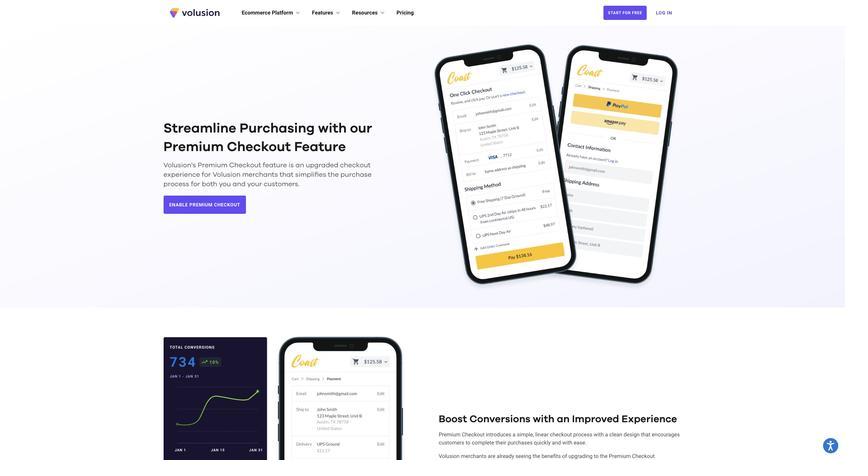 Task type: describe. For each thing, give the bounding box(es) containing it.
merchants inside the volusion's premium checkout feature is an upgraded checkout experience for volusion merchants that simplifies the purchase process for both you and your customers.
[[242, 171, 278, 178]]

with up "linear"
[[533, 414, 555, 425]]

features
[[312, 9, 333, 16]]

purchases
[[508, 440, 533, 446]]

log
[[656, 10, 666, 16]]

of
[[562, 453, 567, 460]]

features button
[[312, 9, 341, 17]]

seeing
[[516, 453, 532, 460]]

simplifies
[[295, 171, 326, 178]]

both
[[202, 181, 217, 188]]

clean
[[610, 432, 623, 438]]

process inside the volusion's premium checkout feature is an upgraded checkout experience for volusion merchants that simplifies the purchase process for both you and your customers.
[[164, 181, 189, 188]]

resources
[[352, 9, 378, 16]]

checkout inside premium checkout introduces a simple, linear checkout process with a clean design that encourages customers to complete their purchases quickly and with ease.
[[462, 432, 485, 438]]

benefits
[[542, 453, 561, 460]]

and for your
[[233, 181, 246, 188]]

enable
[[169, 202, 188, 208]]

process inside premium checkout introduces a simple, linear checkout process with a clean design that encourages customers to complete their purchases quickly and with ease.
[[573, 432, 593, 438]]

ecommerce platform
[[242, 9, 293, 16]]

upgraded
[[306, 162, 339, 169]]

our
[[350, 122, 372, 135]]

and for with
[[552, 440, 561, 446]]

ecommerce
[[242, 9, 271, 16]]

volusion inside the volusion's premium checkout feature is an upgraded checkout experience for volusion merchants that simplifies the purchase process for both you and your customers.
[[213, 171, 241, 178]]

ecommerce platform button
[[242, 9, 301, 17]]

volusion's premium checkout feature is an upgraded checkout experience for volusion merchants that simplifies the purchase process for both you and your customers.
[[164, 162, 372, 188]]

with down improved
[[594, 432, 604, 438]]

premium
[[190, 202, 213, 208]]

simple,
[[517, 432, 534, 438]]

conversions
[[470, 414, 531, 425]]

improved
[[572, 414, 619, 425]]

start for free
[[608, 10, 642, 15]]

premium inside streamline purchasing with our premium checkout feature
[[164, 140, 224, 154]]

2 horizontal spatial the
[[600, 453, 608, 460]]

purchase
[[341, 171, 372, 178]]

pricing link
[[397, 9, 414, 17]]

boost conversions with an improved experience
[[439, 414, 677, 425]]

already
[[497, 453, 514, 460]]

checkout
[[214, 202, 240, 208]]

introduces
[[486, 432, 512, 438]]

premium inside the volusion's premium checkout feature is an upgraded checkout experience for volusion merchants that simplifies the purchase process for both you and your customers.
[[198, 162, 228, 169]]

volusion's
[[164, 162, 196, 169]]

pricing
[[397, 9, 414, 16]]

premium checkout introduces a simple, linear checkout process with a clean design that encourages customers to complete their purchases quickly and with ease.
[[439, 432, 680, 446]]

streamline purchasing with our premium checkout feature
[[164, 122, 372, 154]]

start
[[608, 10, 622, 15]]

encourages
[[652, 432, 680, 438]]

free
[[632, 10, 642, 15]]

experience
[[622, 414, 677, 425]]

2 a from the left
[[605, 432, 608, 438]]

log in
[[656, 10, 672, 16]]



Task type: locate. For each thing, give the bounding box(es) containing it.
boost
[[439, 414, 467, 425]]

with left ease.
[[563, 440, 573, 446]]

and right quickly
[[552, 440, 561, 446]]

experience
[[164, 171, 200, 178]]

are
[[488, 453, 496, 460]]

0 horizontal spatial the
[[328, 171, 339, 178]]

a left clean
[[605, 432, 608, 438]]

checkout inside premium checkout introduces a simple, linear checkout process with a clean design that encourages customers to complete their purchases quickly and with ease.
[[550, 432, 572, 438]]

a up purchases
[[513, 432, 516, 438]]

feature
[[294, 140, 346, 154]]

1 vertical spatial and
[[552, 440, 561, 446]]

1 horizontal spatial a
[[605, 432, 608, 438]]

1 vertical spatial merchants
[[461, 453, 487, 460]]

0 horizontal spatial process
[[164, 181, 189, 188]]

0 vertical spatial checkout
[[340, 162, 371, 169]]

and
[[233, 181, 246, 188], [552, 440, 561, 446]]

checkout down design
[[632, 453, 655, 460]]

that inside premium checkout introduces a simple, linear checkout process with a clean design that encourages customers to complete their purchases quickly and with ease.
[[641, 432, 651, 438]]

0 vertical spatial and
[[233, 181, 246, 188]]

that down is
[[280, 171, 294, 178]]

volusion inside volusion merchants are already seeing the benefits of upgrading to the premium checkout
[[439, 453, 460, 460]]

with
[[318, 122, 347, 135], [533, 414, 555, 425], [594, 432, 604, 438], [563, 440, 573, 446]]

1 vertical spatial volusion
[[439, 453, 460, 460]]

that inside the volusion's premium checkout feature is an upgraded checkout experience for volusion merchants that simplifies the purchase process for both you and your customers.
[[280, 171, 294, 178]]

an right is
[[296, 162, 304, 169]]

0 vertical spatial to
[[466, 440, 471, 446]]

1 vertical spatial for
[[191, 181, 200, 188]]

that
[[280, 171, 294, 178], [641, 432, 651, 438]]

checkout inside the volusion's premium checkout feature is an upgraded checkout experience for volusion merchants that simplifies the purchase process for both you and your customers.
[[229, 162, 261, 169]]

premium
[[164, 140, 224, 154], [198, 162, 228, 169], [439, 432, 461, 438], [609, 453, 631, 460]]

checkout inside streamline purchasing with our premium checkout feature
[[227, 140, 291, 154]]

0 vertical spatial merchants
[[242, 171, 278, 178]]

checkout
[[340, 162, 371, 169], [550, 432, 572, 438]]

merchants
[[242, 171, 278, 178], [461, 453, 487, 460]]

1 vertical spatial process
[[573, 432, 593, 438]]

to inside volusion merchants are already seeing the benefits of upgrading to the premium checkout
[[594, 453, 599, 460]]

premium up customers
[[439, 432, 461, 438]]

that for merchants
[[280, 171, 294, 178]]

and inside premium checkout introduces a simple, linear checkout process with a clean design that encourages customers to complete their purchases quickly and with ease.
[[552, 440, 561, 446]]

1 horizontal spatial volusion
[[439, 453, 460, 460]]

for left both
[[191, 181, 200, 188]]

customers.
[[264, 181, 300, 188]]

premium up both
[[198, 162, 228, 169]]

checkout
[[227, 140, 291, 154], [229, 162, 261, 169], [462, 432, 485, 438], [632, 453, 655, 460]]

0 horizontal spatial merchants
[[242, 171, 278, 178]]

upgrading
[[569, 453, 593, 460]]

to left complete
[[466, 440, 471, 446]]

volusion
[[213, 171, 241, 178], [439, 453, 460, 460]]

volusion down customers
[[439, 453, 460, 460]]

1 horizontal spatial to
[[594, 453, 599, 460]]

enable premium checkout link
[[164, 196, 246, 214]]

volusion up you
[[213, 171, 241, 178]]

1 horizontal spatial and
[[552, 440, 561, 446]]

log in link
[[652, 5, 677, 20]]

with up the 'feature'
[[318, 122, 347, 135]]

and inside the volusion's premium checkout feature is an upgraded checkout experience for volusion merchants that simplifies the purchase process for both you and your customers.
[[233, 181, 246, 188]]

0 horizontal spatial and
[[233, 181, 246, 188]]

checkout up purchase at the top
[[340, 162, 371, 169]]

1 horizontal spatial checkout
[[550, 432, 572, 438]]

1 horizontal spatial merchants
[[461, 453, 487, 460]]

a
[[513, 432, 516, 438], [605, 432, 608, 438]]

in
[[667, 10, 672, 16]]

purchasing
[[240, 122, 315, 135]]

0 horizontal spatial volusion
[[213, 171, 241, 178]]

process
[[164, 181, 189, 188], [573, 432, 593, 438]]

0 vertical spatial an
[[296, 162, 304, 169]]

start for free link
[[604, 6, 647, 20]]

design
[[624, 432, 640, 438]]

volusion merchants are already seeing the benefits of upgrading to the premium checkout
[[439, 453, 655, 460]]

to inside premium checkout introduces a simple, linear checkout process with a clean design that encourages customers to complete their purchases quickly and with ease.
[[466, 440, 471, 446]]

your
[[247, 181, 262, 188]]

an up premium checkout introduces a simple, linear checkout process with a clean design that encourages customers to complete their purchases quickly and with ease.
[[557, 414, 570, 425]]

for up both
[[202, 171, 211, 178]]

process up ease.
[[573, 432, 593, 438]]

premium inside premium checkout introduces a simple, linear checkout process with a clean design that encourages customers to complete their purchases quickly and with ease.
[[439, 432, 461, 438]]

complete
[[472, 440, 494, 446]]

1 vertical spatial checkout
[[550, 432, 572, 438]]

that for design
[[641, 432, 651, 438]]

an inside the volusion's premium checkout feature is an upgraded checkout experience for volusion merchants that simplifies the purchase process for both you and your customers.
[[296, 162, 304, 169]]

checkout inside volusion merchants are already seeing the benefits of upgrading to the premium checkout
[[632, 453, 655, 460]]

the
[[328, 171, 339, 178], [533, 453, 540, 460], [600, 453, 608, 460]]

to
[[466, 440, 471, 446], [594, 453, 599, 460]]

merchants inside volusion merchants are already seeing the benefits of upgrading to the premium checkout
[[461, 453, 487, 460]]

feature
[[263, 162, 287, 169]]

1 horizontal spatial for
[[202, 171, 211, 178]]

platform
[[272, 9, 293, 16]]

that right design
[[641, 432, 651, 438]]

1 horizontal spatial the
[[533, 453, 540, 460]]

0 horizontal spatial checkout
[[340, 162, 371, 169]]

checkout up feature on the left top of the page
[[227, 140, 291, 154]]

premium down clean
[[609, 453, 631, 460]]

enable premium checkout
[[169, 202, 240, 208]]

you
[[219, 181, 231, 188]]

premium down streamline
[[164, 140, 224, 154]]

is
[[289, 162, 294, 169]]

the right seeing at the bottom of the page
[[533, 453, 540, 460]]

0 horizontal spatial to
[[466, 440, 471, 446]]

0 vertical spatial process
[[164, 181, 189, 188]]

0 horizontal spatial an
[[296, 162, 304, 169]]

1 horizontal spatial an
[[557, 414, 570, 425]]

0 horizontal spatial that
[[280, 171, 294, 178]]

1 vertical spatial that
[[641, 432, 651, 438]]

the inside the volusion's premium checkout feature is an upgraded checkout experience for volusion merchants that simplifies the purchase process for both you and your customers.
[[328, 171, 339, 178]]

checkout down the boost conversions with an improved experience
[[550, 432, 572, 438]]

merchants down complete
[[461, 453, 487, 460]]

for
[[202, 171, 211, 178], [191, 181, 200, 188]]

with inside streamline purchasing with our premium checkout feature
[[318, 122, 347, 135]]

an
[[296, 162, 304, 169], [557, 414, 570, 425]]

the down upgraded
[[328, 171, 339, 178]]

0 vertical spatial volusion
[[213, 171, 241, 178]]

merchants up your
[[242, 171, 278, 178]]

open accessibe: accessibility options, statement and help image
[[827, 441, 835, 451]]

for
[[623, 10, 631, 15]]

ease.
[[574, 440, 587, 446]]

1 horizontal spatial process
[[573, 432, 593, 438]]

premium inside volusion merchants are already seeing the benefits of upgrading to the premium checkout
[[609, 453, 631, 460]]

0 horizontal spatial a
[[513, 432, 516, 438]]

linear
[[536, 432, 549, 438]]

quickly
[[534, 440, 551, 446]]

0 vertical spatial for
[[202, 171, 211, 178]]

process down experience
[[164, 181, 189, 188]]

streamline
[[164, 122, 236, 135]]

checkout up complete
[[462, 432, 485, 438]]

0 horizontal spatial for
[[191, 181, 200, 188]]

the right upgrading
[[600, 453, 608, 460]]

1 vertical spatial an
[[557, 414, 570, 425]]

1 a from the left
[[513, 432, 516, 438]]

and right you
[[233, 181, 246, 188]]

to right upgrading
[[594, 453, 599, 460]]

checkout up your
[[229, 162, 261, 169]]

checkout inside the volusion's premium checkout feature is an upgraded checkout experience for volusion merchants that simplifies the purchase process for both you and your customers.
[[340, 162, 371, 169]]

their
[[496, 440, 506, 446]]

resources button
[[352, 9, 386, 17]]

customers
[[439, 440, 464, 446]]

0 vertical spatial that
[[280, 171, 294, 178]]

1 horizontal spatial that
[[641, 432, 651, 438]]

1 vertical spatial to
[[594, 453, 599, 460]]



